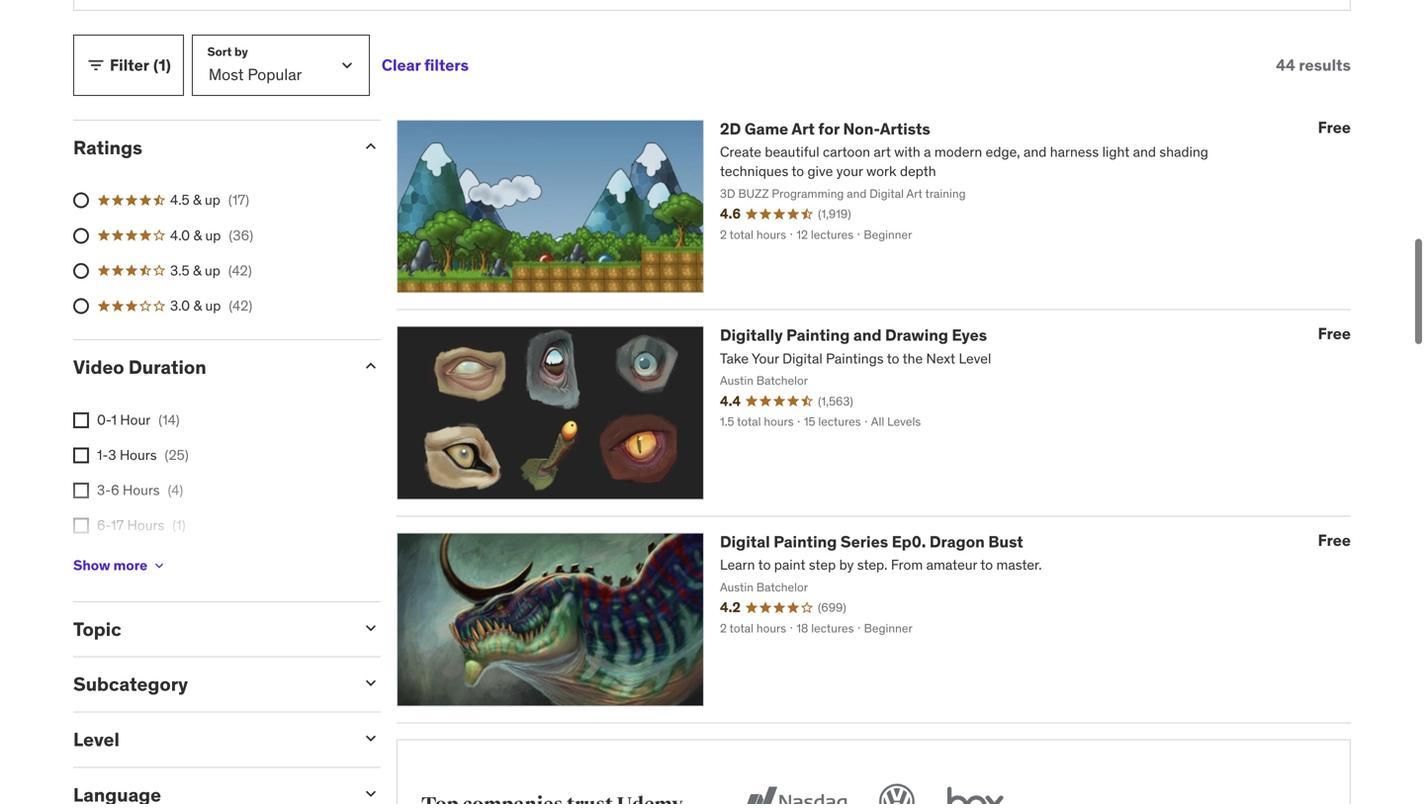 Task type: describe. For each thing, give the bounding box(es) containing it.
xsmall image for 0-
[[73, 412, 89, 428]]

hours for 3-6 hours
[[123, 481, 160, 499]]

game
[[745, 119, 789, 139]]

(36)
[[229, 226, 253, 244]]

4.0 & up (36)
[[170, 226, 253, 244]]

ratings button
[[73, 135, 345, 159]]

topic
[[73, 617, 121, 641]]

& for 3.5
[[193, 262, 201, 279]]

digital painting series ep0. dragon bust
[[720, 532, 1024, 552]]

3-
[[97, 481, 111, 499]]

3.5 & up (42)
[[170, 262, 252, 279]]

2d game art for non-artists
[[720, 119, 931, 139]]

0-1 hour (14)
[[97, 411, 180, 429]]

digitally
[[720, 325, 783, 345]]

level
[[73, 728, 120, 751]]

eyes
[[952, 325, 987, 345]]

4.0
[[170, 226, 190, 244]]

hours for 6-17 hours
[[127, 517, 164, 534]]

2 small image from the top
[[361, 784, 381, 804]]

(42) for 3.0 & up (42)
[[229, 297, 253, 315]]

(4)
[[168, 481, 183, 499]]

(42) for 3.5 & up (42)
[[228, 262, 252, 279]]

1-3 hours (25)
[[97, 446, 189, 464]]

filter
[[110, 55, 149, 75]]

(17)
[[228, 191, 249, 209]]

clear
[[382, 55, 421, 75]]

0-
[[97, 411, 111, 429]]

xsmall image for 6-
[[73, 518, 89, 534]]

art
[[792, 119, 815, 139]]

xsmall image for 1-
[[73, 448, 89, 463]]

show more button
[[73, 546, 167, 586]]

3
[[108, 446, 116, 464]]

digitally painting and drawing eyes
[[720, 325, 987, 345]]

2d game art for non-artists link
[[720, 119, 931, 139]]

small image for topic
[[361, 618, 381, 638]]

and
[[854, 325, 882, 345]]

6-
[[97, 517, 111, 534]]

digital
[[720, 532, 770, 552]]

ep0.
[[892, 532, 926, 552]]

17+
[[97, 552, 119, 570]]

(14)
[[159, 411, 180, 429]]

3-6 hours (4)
[[97, 481, 183, 499]]

up for 3.5 & up
[[205, 262, 220, 279]]

results
[[1299, 55, 1351, 75]]

volkswagen image
[[875, 780, 919, 804]]

1 small image from the top
[[361, 356, 381, 376]]

small image for ratings
[[361, 136, 381, 156]]

4.5 & up (17)
[[170, 191, 249, 209]]

painting for digital
[[774, 532, 837, 552]]

& for 3.0
[[193, 297, 202, 315]]

show more
[[73, 556, 148, 574]]

& for 4.5
[[193, 191, 201, 209]]

0 vertical spatial (1)
[[153, 55, 171, 75]]

up for 4.5 & up
[[205, 191, 220, 209]]

xsmall image
[[152, 558, 167, 574]]

2d
[[720, 119, 741, 139]]

more
[[113, 556, 148, 574]]

hours for 1-3 hours
[[120, 446, 157, 464]]

1-
[[97, 446, 108, 464]]

44 results status
[[1276, 55, 1351, 75]]

digital painting series ep0. dragon bust link
[[720, 532, 1024, 552]]

drawing
[[885, 325, 949, 345]]

nasdaq image
[[738, 780, 852, 804]]



Task type: locate. For each thing, give the bounding box(es) containing it.
ratings
[[73, 135, 142, 159]]

& right 4.5
[[193, 191, 201, 209]]

3.0 & up (42)
[[170, 297, 253, 315]]

xsmall image left 6-
[[73, 518, 89, 534]]

subcategory
[[73, 672, 188, 696]]

1 vertical spatial free
[[1318, 324, 1351, 344]]

up for 4.0 & up
[[205, 226, 221, 244]]

(42) down (36)
[[228, 262, 252, 279]]

& right 4.0
[[193, 226, 202, 244]]

& right 3.0
[[193, 297, 202, 315]]

level button
[[73, 728, 345, 751]]

(42)
[[228, 262, 252, 279], [229, 297, 253, 315]]

& for 4.0
[[193, 226, 202, 244]]

4.5
[[170, 191, 190, 209]]

3 xsmall image from the top
[[73, 483, 89, 499]]

clear filters
[[382, 55, 469, 75]]

painting left the and
[[787, 325, 850, 345]]

0 vertical spatial painting
[[787, 325, 850, 345]]

xsmall image left 1-
[[73, 448, 89, 463]]

xsmall image left 3-
[[73, 483, 89, 499]]

painting for digitally
[[787, 325, 850, 345]]

2 xsmall image from the top
[[73, 448, 89, 463]]

small image
[[86, 55, 106, 75], [361, 136, 381, 156], [361, 618, 381, 638], [361, 673, 381, 693], [361, 729, 381, 748]]

show
[[73, 556, 110, 574]]

up left (36)
[[205, 226, 221, 244]]

1 horizontal spatial (1)
[[172, 517, 186, 534]]

up for 3.0 & up
[[205, 297, 221, 315]]

subcategory button
[[73, 672, 345, 696]]

3 up from the top
[[205, 262, 220, 279]]

(1) down (4)
[[172, 517, 186, 534]]

0 vertical spatial free
[[1318, 117, 1351, 137]]

artists
[[880, 119, 931, 139]]

3 free from the top
[[1318, 530, 1351, 551]]

filters
[[424, 55, 469, 75]]

2 & from the top
[[193, 226, 202, 244]]

& right the 3.5
[[193, 262, 201, 279]]

0 vertical spatial small image
[[361, 356, 381, 376]]

4 xsmall image from the top
[[73, 518, 89, 534]]

xsmall image
[[73, 412, 89, 428], [73, 448, 89, 463], [73, 483, 89, 499], [73, 518, 89, 534]]

clear filters button
[[382, 35, 469, 96]]

6-17 hours (1)
[[97, 517, 186, 534]]

painting
[[787, 325, 850, 345], [774, 532, 837, 552]]

1 up from the top
[[205, 191, 220, 209]]

non-
[[843, 119, 880, 139]]

(1) right filter
[[153, 55, 171, 75]]

up right the 3.5
[[205, 262, 220, 279]]

(42) down 3.5 & up (42) on the top of page
[[229, 297, 253, 315]]

1 vertical spatial (1)
[[172, 517, 186, 534]]

small image for level
[[361, 729, 381, 748]]

xsmall image for 3-
[[73, 483, 89, 499]]

(25)
[[165, 446, 189, 464]]

1 free from the top
[[1318, 117, 1351, 137]]

duration
[[128, 355, 206, 379]]

dragon
[[930, 532, 985, 552]]

box image
[[943, 780, 1009, 804]]

1 vertical spatial small image
[[361, 784, 381, 804]]

small image for subcategory
[[361, 673, 381, 693]]

&
[[193, 191, 201, 209], [193, 226, 202, 244], [193, 262, 201, 279], [193, 297, 202, 315]]

up
[[205, 191, 220, 209], [205, 226, 221, 244], [205, 262, 220, 279], [205, 297, 221, 315]]

1 xsmall image from the top
[[73, 412, 89, 428]]

2 up from the top
[[205, 226, 221, 244]]

44
[[1276, 55, 1296, 75]]

up right 3.0
[[205, 297, 221, 315]]

hours
[[120, 446, 157, 464], [123, 481, 160, 499], [127, 517, 164, 534], [122, 552, 159, 570]]

1 vertical spatial painting
[[774, 532, 837, 552]]

xsmall image left 0-
[[73, 412, 89, 428]]

bust
[[989, 532, 1024, 552]]

free for artists
[[1318, 117, 1351, 137]]

video duration
[[73, 355, 206, 379]]

6
[[111, 481, 119, 499]]

series
[[841, 532, 888, 552]]

1 vertical spatial (42)
[[229, 297, 253, 315]]

3 & from the top
[[193, 262, 201, 279]]

1
[[111, 411, 117, 429]]

17
[[111, 517, 124, 534]]

video duration button
[[73, 355, 345, 379]]

17+ hours
[[97, 552, 159, 570]]

small image
[[361, 356, 381, 376], [361, 784, 381, 804]]

video
[[73, 355, 124, 379]]

2 free from the top
[[1318, 324, 1351, 344]]

for
[[819, 119, 840, 139]]

0 horizontal spatial (1)
[[153, 55, 171, 75]]

free
[[1318, 117, 1351, 137], [1318, 324, 1351, 344], [1318, 530, 1351, 551]]

44 results
[[1276, 55, 1351, 75]]

4 & from the top
[[193, 297, 202, 315]]

0 vertical spatial (42)
[[228, 262, 252, 279]]

up left (17)
[[205, 191, 220, 209]]

1 & from the top
[[193, 191, 201, 209]]

free for bust
[[1318, 530, 1351, 551]]

digitally painting and drawing eyes link
[[720, 325, 987, 345]]

2 vertical spatial free
[[1318, 530, 1351, 551]]

3.5
[[170, 262, 190, 279]]

topic button
[[73, 617, 345, 641]]

4 up from the top
[[205, 297, 221, 315]]

painting left series
[[774, 532, 837, 552]]

filter (1)
[[110, 55, 171, 75]]

3.0
[[170, 297, 190, 315]]

hour
[[120, 411, 151, 429]]

(1)
[[153, 55, 171, 75], [172, 517, 186, 534]]



Task type: vqa. For each thing, say whether or not it's contained in the screenshot.
topmost your
no



